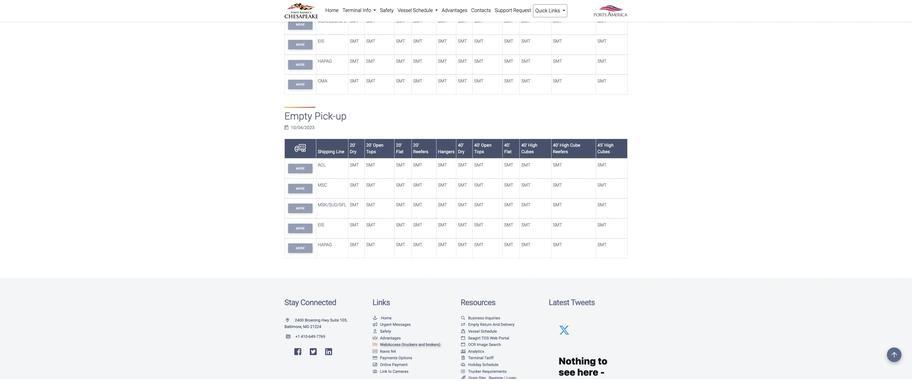 Task type: locate. For each thing, give the bounding box(es) containing it.
1 horizontal spatial high
[[560, 143, 569, 148]]

baltimore,
[[284, 325, 302, 329]]

home up urgent
[[381, 316, 392, 321]]

20' left 20' open tops
[[350, 143, 356, 148]]

40' inside 40' open tops
[[474, 143, 480, 148]]

empty up 10/04/2023
[[284, 110, 312, 122]]

browser image
[[461, 337, 466, 341]]

tweets
[[571, 298, 595, 307]]

msk/sud/sfl down terminal info
[[318, 19, 347, 24]]

1 horizontal spatial home link
[[373, 316, 392, 321]]

2 tops from the left
[[474, 149, 484, 155]]

2 reefers from the left
[[553, 149, 568, 155]]

0 vertical spatial eis
[[318, 39, 324, 44]]

holiday
[[468, 363, 481, 367]]

high right 40' flat
[[528, 143, 537, 148]]

1 vertical spatial safety link
[[373, 329, 391, 334]]

truck container image
[[373, 343, 378, 347]]

link to cameras
[[380, 369, 408, 374]]

safety
[[380, 7, 394, 13], [380, 329, 391, 334]]

cubes inside 45' high cubes
[[598, 149, 610, 155]]

dry for 20' dry
[[350, 149, 356, 155]]

stay connected
[[284, 298, 336, 307]]

payments options link
[[373, 356, 412, 361]]

cubes for 40'
[[521, 149, 534, 155]]

20' right 20' flat
[[413, 143, 419, 148]]

0 vertical spatial home link
[[323, 4, 341, 17]]

home left terminal info
[[325, 7, 339, 13]]

credit card image
[[373, 357, 378, 361]]

1 horizontal spatial dry
[[458, 149, 465, 155]]

cameras
[[393, 369, 408, 374]]

terminal info link
[[341, 4, 378, 17]]

return
[[480, 323, 492, 327]]

4 40' from the left
[[521, 143, 527, 148]]

empty pick-up
[[284, 110, 347, 122]]

2400 broening hwy suite 105, baltimore, md 21224 link
[[284, 318, 347, 329]]

1 horizontal spatial empty
[[468, 323, 479, 327]]

and
[[418, 343, 425, 347]]

tops inside 20' open tops
[[366, 149, 376, 155]]

(truckers
[[402, 343, 417, 347]]

shipping line
[[318, 149, 344, 155]]

reefers
[[413, 149, 428, 155], [553, 149, 568, 155]]

terminal tariff
[[468, 356, 494, 361]]

advantages left contacts
[[442, 7, 467, 13]]

20' inside 20' dry
[[350, 143, 356, 148]]

terminal left the info
[[343, 7, 361, 13]]

reefers inside 40' high cube reefers
[[553, 149, 568, 155]]

latest
[[549, 298, 569, 307]]

1 vertical spatial hapag
[[318, 242, 332, 248]]

quick links link
[[533, 4, 567, 17]]

0 horizontal spatial terminal
[[343, 7, 361, 13]]

advantages link left contacts
[[440, 4, 469, 17]]

cubes inside 40' high cubes
[[521, 149, 534, 155]]

0 horizontal spatial dry
[[350, 149, 356, 155]]

webaccess
[[380, 343, 401, 347]]

support request
[[495, 7, 531, 13]]

msk/sud/sfl down msc
[[318, 203, 347, 208]]

0 horizontal spatial flat
[[396, 149, 404, 155]]

phone office image
[[286, 335, 295, 339]]

advantages link
[[440, 4, 469, 17], [373, 336, 401, 341]]

empty
[[284, 110, 312, 122], [468, 323, 479, 327]]

home link for urgent messages link
[[373, 316, 392, 321]]

2 20' from the left
[[366, 143, 372, 148]]

tops inside 40' open tops
[[474, 149, 484, 155]]

0 vertical spatial safety link
[[378, 4, 396, 17]]

links up anchor icon in the left bottom of the page
[[373, 298, 390, 307]]

1 msk/sud/sfl from the top
[[318, 19, 347, 24]]

0 vertical spatial msk/sud/sfl
[[318, 19, 347, 24]]

1 vertical spatial advantages link
[[373, 336, 401, 341]]

20' open tops
[[366, 143, 383, 155]]

20' inside 20' flat
[[396, 143, 402, 148]]

1 dry from the left
[[350, 149, 356, 155]]

1 vertical spatial terminal
[[468, 356, 483, 361]]

40' left 40' high cubes
[[504, 143, 510, 148]]

analytics image
[[461, 350, 466, 354]]

cubes for 45'
[[598, 149, 610, 155]]

safety link down urgent
[[373, 329, 391, 334]]

40' high cube reefers
[[553, 143, 580, 155]]

options
[[399, 356, 412, 361]]

2 flat from the left
[[504, 149, 512, 155]]

seagirt tos web portal
[[468, 336, 509, 341]]

terminal tariff link
[[461, 356, 494, 361]]

contacts link
[[469, 4, 493, 17]]

to
[[388, 369, 392, 374]]

40' left 40' open tops
[[458, 143, 464, 148]]

requirements
[[482, 369, 507, 374]]

20' inside 20' reefers
[[413, 143, 419, 148]]

0 vertical spatial schedule
[[413, 7, 433, 13]]

home
[[325, 7, 339, 13], [381, 316, 392, 321]]

links
[[549, 8, 560, 14], [373, 298, 390, 307]]

20' right 20' dry
[[366, 143, 372, 148]]

1 safety from the top
[[380, 7, 394, 13]]

1 cubes from the left
[[521, 149, 534, 155]]

20' inside 20' open tops
[[366, 143, 372, 148]]

camera image
[[373, 370, 378, 374]]

terminal
[[343, 7, 361, 13], [468, 356, 483, 361]]

1 high from the left
[[528, 143, 537, 148]]

open left 40' flat
[[481, 143, 492, 148]]

high right 45'
[[604, 143, 614, 148]]

high
[[528, 143, 537, 148], [560, 143, 569, 148], [604, 143, 614, 148]]

advantages up webaccess at left bottom
[[380, 336, 401, 341]]

0 vertical spatial safety
[[380, 7, 394, 13]]

home link up urgent
[[373, 316, 392, 321]]

1 horizontal spatial advantages link
[[440, 4, 469, 17]]

open inside 20' open tops
[[373, 143, 383, 148]]

1 vertical spatial advantages
[[380, 336, 401, 341]]

+1 410-649-7769 link
[[284, 335, 325, 339]]

terminal info
[[343, 7, 372, 13]]

dry
[[350, 149, 356, 155], [458, 149, 465, 155]]

20' flat
[[396, 143, 404, 155]]

payments
[[380, 356, 398, 361]]

bells image
[[461, 363, 466, 367]]

support
[[495, 7, 512, 13]]

tops for 40'
[[474, 149, 484, 155]]

flat left 40' high cubes
[[504, 149, 512, 155]]

2 high from the left
[[560, 143, 569, 148]]

schedule
[[413, 7, 433, 13], [481, 329, 497, 334], [482, 363, 498, 367]]

0 vertical spatial vessel schedule link
[[396, 4, 440, 17]]

hapag
[[318, 59, 332, 64], [318, 242, 332, 248]]

20' left 20' reefers
[[396, 143, 402, 148]]

2400
[[295, 318, 304, 323]]

1 vertical spatial vessel schedule link
[[461, 329, 497, 334]]

0 horizontal spatial tops
[[366, 149, 376, 155]]

high inside 45' high cubes
[[604, 143, 614, 148]]

dry right line
[[350, 149, 356, 155]]

649-
[[309, 335, 316, 339]]

1 tops from the left
[[366, 149, 376, 155]]

0 horizontal spatial home link
[[323, 4, 341, 17]]

links inside quick links link
[[549, 8, 560, 14]]

0 vertical spatial home
[[325, 7, 339, 13]]

1 horizontal spatial terminal
[[468, 356, 483, 361]]

40' right 40' dry
[[474, 143, 480, 148]]

+1 410-649-7769
[[295, 335, 325, 339]]

tops right 20' dry
[[366, 149, 376, 155]]

hwy
[[321, 318, 329, 323]]

cubes right 40' flat
[[521, 149, 534, 155]]

0 horizontal spatial cubes
[[521, 149, 534, 155]]

+1
[[295, 335, 300, 339]]

1 horizontal spatial cubes
[[598, 149, 610, 155]]

safety link right the info
[[378, 4, 396, 17]]

smt
[[350, 19, 359, 24], [366, 19, 375, 24], [396, 19, 405, 24], [413, 19, 422, 24], [438, 19, 447, 24], [458, 19, 467, 24], [474, 19, 483, 24], [504, 19, 513, 24], [521, 19, 530, 24], [553, 19, 562, 24], [598, 19, 607, 24], [350, 39, 359, 44], [366, 39, 375, 44], [396, 39, 405, 44], [413, 39, 422, 44], [438, 39, 447, 44], [458, 39, 467, 44], [474, 39, 483, 44], [504, 39, 513, 44], [521, 39, 530, 44], [553, 39, 562, 44], [598, 39, 607, 44], [350, 59, 359, 64], [366, 59, 375, 64], [396, 59, 405, 64], [413, 59, 422, 64], [438, 59, 447, 64], [458, 59, 467, 64], [474, 59, 483, 64], [504, 59, 513, 64], [521, 59, 530, 64], [553, 59, 562, 64], [598, 59, 607, 64], [350, 79, 359, 84], [366, 79, 375, 84], [396, 79, 405, 84], [413, 79, 422, 84], [438, 79, 447, 84], [458, 79, 467, 84], [474, 79, 483, 84], [504, 79, 513, 84], [521, 79, 530, 84], [553, 79, 562, 84], [598, 79, 607, 84], [350, 163, 359, 168], [366, 163, 375, 168], [396, 163, 405, 168], [413, 163, 422, 168], [438, 163, 447, 168], [458, 163, 467, 168], [474, 163, 483, 168], [504, 163, 513, 168], [521, 163, 530, 168], [553, 163, 562, 168], [598, 163, 607, 168], [350, 183, 359, 188], [366, 183, 375, 188], [396, 183, 405, 188], [413, 183, 422, 188], [438, 183, 447, 188], [458, 183, 467, 188], [474, 183, 483, 188], [504, 183, 513, 188], [521, 183, 530, 188], [553, 183, 562, 188], [598, 183, 607, 188], [350, 203, 359, 208], [366, 203, 375, 208], [396, 203, 405, 208], [413, 203, 422, 208], [438, 203, 447, 208], [458, 203, 467, 208], [474, 203, 483, 208], [504, 203, 513, 208], [521, 203, 530, 208], [553, 203, 562, 208], [598, 203, 607, 208], [350, 222, 359, 228], [366, 222, 375, 228], [396, 222, 405, 228], [413, 222, 422, 228], [438, 222, 447, 228], [458, 222, 467, 228], [474, 222, 483, 228], [504, 222, 513, 228], [521, 222, 530, 228], [553, 222, 562, 228], [598, 222, 607, 228], [350, 242, 359, 248], [366, 242, 375, 248], [396, 242, 405, 248], [413, 242, 422, 248], [438, 242, 447, 248], [458, 242, 467, 248], [474, 242, 483, 248], [504, 242, 513, 248], [521, 242, 530, 248], [553, 242, 562, 248], [598, 242, 607, 248]]

high left cube
[[560, 143, 569, 148]]

map marker alt image
[[286, 319, 294, 323]]

0 vertical spatial links
[[549, 8, 560, 14]]

open for 40' open tops
[[481, 143, 492, 148]]

exchange image
[[461, 323, 466, 327]]

3 20' from the left
[[396, 143, 402, 148]]

0 vertical spatial empty
[[284, 110, 312, 122]]

0 horizontal spatial advantages
[[380, 336, 401, 341]]

terminal for terminal tariff
[[468, 356, 483, 361]]

1 vertical spatial eis
[[318, 222, 324, 228]]

advantages link up webaccess at left bottom
[[373, 336, 401, 341]]

1 vertical spatial home
[[381, 316, 392, 321]]

portal
[[499, 336, 509, 341]]

browser image
[[461, 343, 466, 347]]

safety link
[[378, 4, 396, 17], [373, 329, 391, 334]]

payments options
[[380, 356, 412, 361]]

eis
[[318, 39, 324, 44], [318, 222, 324, 228]]

empty for empty return and delivery
[[468, 323, 479, 327]]

1 vertical spatial vessel
[[468, 329, 480, 334]]

40' inside 40' dry
[[458, 143, 464, 148]]

1 horizontal spatial flat
[[504, 149, 512, 155]]

search image
[[461, 317, 466, 320]]

0 horizontal spatial home
[[325, 7, 339, 13]]

go to top image
[[887, 348, 902, 362]]

2 hapag from the top
[[318, 242, 332, 248]]

0 vertical spatial vessel
[[398, 7, 412, 13]]

0 vertical spatial advantages
[[442, 7, 467, 13]]

list alt image
[[461, 370, 466, 374]]

5 40' from the left
[[553, 143, 559, 148]]

20' for 20' dry
[[350, 143, 356, 148]]

1 horizontal spatial vessel schedule
[[468, 329, 497, 334]]

20' for 20' flat
[[396, 143, 402, 148]]

ocr image search
[[468, 343, 501, 347]]

request
[[513, 7, 531, 13]]

tops right 40' dry
[[474, 149, 484, 155]]

1 40' from the left
[[458, 143, 464, 148]]

40' right 40' flat
[[521, 143, 527, 148]]

40' for 40' high cubes
[[521, 143, 527, 148]]

2 cubes from the left
[[598, 149, 610, 155]]

1 20' from the left
[[350, 143, 356, 148]]

20'
[[350, 143, 356, 148], [366, 143, 372, 148], [396, 143, 402, 148], [413, 143, 419, 148]]

40' left cube
[[553, 143, 559, 148]]

1 open from the left
[[373, 143, 383, 148]]

home link left terminal info
[[323, 4, 341, 17]]

2 dry from the left
[[458, 149, 465, 155]]

2 msk/sud/sfl from the top
[[318, 203, 347, 208]]

0 horizontal spatial advantages link
[[373, 336, 401, 341]]

msk/sud/sfl
[[318, 19, 347, 24], [318, 203, 347, 208]]

1 horizontal spatial reefers
[[553, 149, 568, 155]]

link to cameras link
[[373, 369, 408, 374]]

vessel schedule link
[[396, 4, 440, 17], [461, 329, 497, 334]]

open left 20' flat
[[373, 143, 383, 148]]

105,
[[340, 318, 347, 323]]

business
[[468, 316, 484, 321]]

3 40' from the left
[[504, 143, 510, 148]]

n4
[[391, 349, 396, 354]]

dry right hangers
[[458, 149, 465, 155]]

3 high from the left
[[604, 143, 614, 148]]

0 horizontal spatial high
[[528, 143, 537, 148]]

flat left 20' reefers
[[396, 149, 404, 155]]

40' open tops
[[474, 143, 492, 155]]

high for 40' high cube reefers
[[560, 143, 569, 148]]

1 horizontal spatial links
[[549, 8, 560, 14]]

and
[[493, 323, 500, 327]]

0 horizontal spatial open
[[373, 143, 383, 148]]

anchor image
[[373, 317, 378, 320]]

safety link for terminal info link
[[378, 4, 396, 17]]

40' inside 40' high cubes
[[521, 143, 527, 148]]

navis n4
[[380, 349, 396, 354]]

high inside 40' high cubes
[[528, 143, 537, 148]]

2 open from the left
[[481, 143, 492, 148]]

empty down business
[[468, 323, 479, 327]]

1 eis from the top
[[318, 39, 324, 44]]

terminal down analytics
[[468, 356, 483, 361]]

safety right the info
[[380, 7, 394, 13]]

0 horizontal spatial empty
[[284, 110, 312, 122]]

empty return and delivery
[[468, 323, 515, 327]]

flat for 40' flat
[[504, 149, 512, 155]]

0 vertical spatial hapag
[[318, 59, 332, 64]]

0 horizontal spatial reefers
[[413, 149, 428, 155]]

0 horizontal spatial vessel schedule link
[[396, 4, 440, 17]]

quick links
[[535, 8, 561, 14]]

md
[[303, 325, 309, 329]]

4 20' from the left
[[413, 143, 419, 148]]

analytics link
[[461, 349, 484, 354]]

tops
[[366, 149, 376, 155], [474, 149, 484, 155]]

open inside 40' open tops
[[481, 143, 492, 148]]

40' inside 40' flat
[[504, 143, 510, 148]]

2 horizontal spatial high
[[604, 143, 614, 148]]

40' inside 40' high cube reefers
[[553, 143, 559, 148]]

1 vertical spatial home link
[[373, 316, 392, 321]]

1 vertical spatial schedule
[[481, 329, 497, 334]]

1 horizontal spatial tops
[[474, 149, 484, 155]]

cubes down 45'
[[598, 149, 610, 155]]

advantages
[[442, 7, 467, 13], [380, 336, 401, 341]]

1 vertical spatial safety
[[380, 329, 391, 334]]

40' for 40' dry
[[458, 143, 464, 148]]

1 horizontal spatial open
[[481, 143, 492, 148]]

0 horizontal spatial links
[[373, 298, 390, 307]]

links right quick
[[549, 8, 560, 14]]

trucker requirements
[[468, 369, 507, 374]]

1 horizontal spatial vessel
[[468, 329, 480, 334]]

2 vertical spatial schedule
[[482, 363, 498, 367]]

image
[[477, 343, 488, 347]]

10/04/2023
[[291, 125, 314, 131]]

facebook square image
[[294, 348, 301, 356]]

2 40' from the left
[[474, 143, 480, 148]]

1 vertical spatial empty
[[468, 323, 479, 327]]

0 vertical spatial terminal
[[343, 7, 361, 13]]

holiday schedule
[[468, 363, 498, 367]]

high inside 40' high cube reefers
[[560, 143, 569, 148]]

0 vertical spatial vessel schedule
[[398, 7, 434, 13]]

1 horizontal spatial vessel schedule link
[[461, 329, 497, 334]]

safety down urgent
[[380, 329, 391, 334]]

1 flat from the left
[[396, 149, 404, 155]]

1 vertical spatial msk/sud/sfl
[[318, 203, 347, 208]]

dry for 40' dry
[[458, 149, 465, 155]]

online
[[380, 363, 391, 367]]



Task type: describe. For each thing, give the bounding box(es) containing it.
empty return and delivery link
[[461, 323, 515, 327]]

0 horizontal spatial vessel
[[398, 7, 412, 13]]

resources
[[461, 298, 495, 307]]

1 vertical spatial links
[[373, 298, 390, 307]]

seagirt
[[468, 336, 481, 341]]

ocr image search link
[[461, 343, 501, 347]]

wheat image
[[461, 376, 466, 379]]

payment
[[392, 363, 408, 367]]

hand receiving image
[[373, 337, 378, 341]]

0 vertical spatial advantages link
[[440, 4, 469, 17]]

2 safety from the top
[[380, 329, 391, 334]]

high for 45' high cubes
[[604, 143, 614, 148]]

stay
[[284, 298, 299, 307]]

brokers)
[[426, 343, 440, 347]]

pick-
[[315, 110, 336, 122]]

1 reefers from the left
[[413, 149, 428, 155]]

container storage image
[[373, 350, 378, 354]]

info
[[363, 7, 371, 13]]

20' reefers
[[413, 143, 428, 155]]

line
[[336, 149, 344, 155]]

7769
[[316, 335, 325, 339]]

20' for 20' reefers
[[413, 143, 419, 148]]

navis n4 link
[[373, 349, 396, 354]]

online payment link
[[373, 363, 408, 367]]

schedule for bottom vessel schedule link
[[481, 329, 497, 334]]

business inquiries
[[468, 316, 500, 321]]

40' dry
[[458, 143, 465, 155]]

open for 20' open tops
[[373, 143, 383, 148]]

safety link for urgent messages link
[[373, 329, 391, 334]]

45' high cubes
[[598, 143, 614, 155]]

urgent messages
[[380, 323, 411, 327]]

1 horizontal spatial home
[[381, 316, 392, 321]]

broening
[[305, 318, 320, 323]]

user hard hat image
[[373, 330, 378, 334]]

schedule for holiday schedule link
[[482, 363, 498, 367]]

twitter square image
[[310, 348, 317, 356]]

quick
[[535, 8, 548, 14]]

acl
[[318, 163, 326, 168]]

2 eis from the top
[[318, 222, 324, 228]]

21224
[[310, 325, 321, 329]]

up
[[336, 110, 347, 122]]

2400 broening hwy suite 105, baltimore, md 21224
[[284, 318, 347, 329]]

shipping
[[318, 149, 335, 155]]

msc
[[318, 183, 327, 188]]

suite
[[330, 318, 339, 323]]

webaccess (truckers and brokers)
[[380, 343, 440, 347]]

cma
[[318, 79, 327, 84]]

business inquiries link
[[461, 316, 500, 321]]

tariff
[[484, 356, 494, 361]]

0 horizontal spatial vessel schedule
[[398, 7, 434, 13]]

ocr
[[468, 343, 476, 347]]

online payment
[[380, 363, 408, 367]]

link
[[380, 369, 387, 374]]

urgent messages link
[[373, 323, 411, 327]]

high for 40' high cubes
[[528, 143, 537, 148]]

40' for 40' high cube reefers
[[553, 143, 559, 148]]

calendar day image
[[284, 126, 288, 130]]

tos
[[482, 336, 489, 341]]

ship image
[[461, 330, 466, 334]]

trucker
[[468, 369, 481, 374]]

web
[[490, 336, 498, 341]]

tops for 20'
[[366, 149, 376, 155]]

home link for terminal info link
[[323, 4, 341, 17]]

messages
[[393, 323, 411, 327]]

file invoice image
[[461, 357, 466, 361]]

support request link
[[493, 4, 533, 17]]

terminal for terminal info
[[343, 7, 361, 13]]

cube
[[570, 143, 580, 148]]

empty for empty pick-up
[[284, 110, 312, 122]]

20' for 20' open tops
[[366, 143, 372, 148]]

linkedin image
[[325, 348, 332, 356]]

contacts
[[471, 7, 491, 13]]

1 vertical spatial vessel schedule
[[468, 329, 497, 334]]

40' high cubes
[[521, 143, 537, 155]]

1 horizontal spatial advantages
[[442, 7, 467, 13]]

connected
[[300, 298, 336, 307]]

410-
[[301, 335, 309, 339]]

analytics
[[468, 349, 484, 354]]

delivery
[[501, 323, 515, 327]]

credit card front image
[[373, 363, 378, 367]]

flat for 20' flat
[[396, 149, 404, 155]]

webaccess (truckers and brokers) link
[[373, 343, 440, 347]]

45'
[[598, 143, 603, 148]]

1 hapag from the top
[[318, 59, 332, 64]]

40' flat
[[504, 143, 512, 155]]

40' for 40' open tops
[[474, 143, 480, 148]]

latest tweets
[[549, 298, 595, 307]]

40' for 40' flat
[[504, 143, 510, 148]]

holiday schedule link
[[461, 363, 498, 367]]

hangers
[[438, 149, 455, 155]]

search
[[489, 343, 501, 347]]

urgent
[[380, 323, 392, 327]]

bullhorn image
[[373, 323, 378, 327]]

trucker requirements link
[[461, 369, 507, 374]]

navis
[[380, 349, 390, 354]]



Task type: vqa. For each thing, say whether or not it's contained in the screenshot.
Privacy
no



